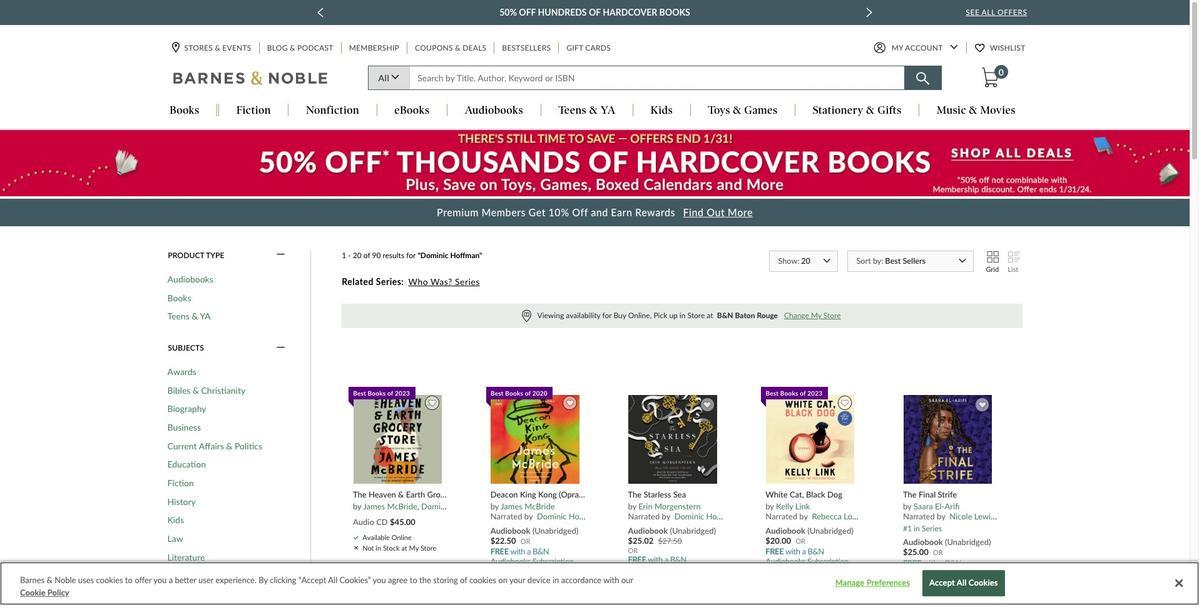 Task type: vqa. For each thing, say whether or not it's contained in the screenshot.
Awards
yes



Task type: locate. For each thing, give the bounding box(es) containing it.
2 the from the left
[[628, 490, 642, 500]]

1 vertical spatial teens & ya
[[167, 311, 211, 322]]

or right '$22.50' 'link'
[[521, 538, 530, 546]]

at left the b&n baton
[[707, 311, 713, 320]]

1 horizontal spatial my
[[892, 43, 903, 53]]

"accept
[[299, 576, 326, 586]]

1 vertical spatial teens
[[167, 311, 189, 322]]

teens & ya for teens & ya link
[[167, 311, 211, 322]]

kelly link link
[[776, 502, 810, 512]]

b&n audiobooks subscription trial! down "$27.50"
[[628, 555, 711, 585]]

1 vertical spatial for
[[602, 311, 612, 320]]

at inside region
[[707, 311, 713, 320]]

b&n audiobooks subscription trial! down audiobook (unabridged) $25.00 or
[[903, 559, 986, 589]]

by down white
[[766, 502, 774, 512]]

1 horizontal spatial mcbride
[[525, 502, 555, 512]]

a for $25.00
[[940, 559, 943, 569]]

0 horizontal spatial the
[[353, 490, 367, 500]]

1 vertical spatial my
[[811, 311, 822, 320]]

teens up 50% off thousans of hardcover books, plus, save on toys, games, boxed calendars and more image
[[558, 104, 587, 117]]

1 mcbride from the left
[[387, 502, 417, 512]]

the left final
[[903, 490, 917, 500]]

a down "$27.50"
[[665, 555, 668, 565]]

region
[[342, 304, 1022, 329]]

50%
[[500, 7, 517, 18]]

james inside the heaven & earth grocery… by james mcbride , dominic hoffman (read by) audio cd $45.00
[[363, 502, 385, 512]]

,
[[417, 502, 419, 512], [922, 512, 926, 522], [989, 512, 993, 522], [994, 512, 996, 522]]

fiction inside main content
[[167, 478, 194, 489]]

dominic right lewis
[[998, 512, 1028, 522]]

0 horizontal spatial kids
[[167, 515, 184, 526]]

or inside audiobook (unabridged) $25.00 or
[[933, 549, 943, 557]]

or right $25.00 "link"
[[933, 549, 943, 557]]

subscription for $25.02
[[670, 565, 711, 575]]

1 horizontal spatial available immediately after purchase
[[775, 583, 841, 599]]

deals
[[463, 43, 487, 53]]

best
[[885, 256, 901, 266], [353, 390, 366, 398], [491, 390, 504, 398], [766, 390, 779, 398]]

2 horizontal spatial after purchase
[[913, 603, 957, 606]]

1 horizontal spatial dominic hoffman link
[[675, 512, 738, 522]]

$25.02
[[628, 536, 654, 546]]

50% off thousans of hardcover books, plus, save on toys, games, boxed calendars and more image
[[0, 130, 1190, 197]]

title: the heaven & earth grocery store (2023 b&n book of the year), author: james mcbride image
[[353, 395, 443, 485]]

kids for kids link
[[167, 515, 184, 526]]

for left buy on the right of page
[[602, 311, 612, 320]]

1 - 20 of 90 results for "dominic hoffman"
[[342, 251, 482, 260]]

book…
[[591, 490, 615, 500]]

& right affairs
[[226, 441, 232, 452]]

1 the from the left
[[353, 490, 367, 500]]

1 horizontal spatial off
[[572, 207, 588, 219]]

subscription
[[532, 557, 574, 567], [808, 557, 849, 567], [670, 565, 711, 575], [945, 569, 986, 579]]

subscription up manage
[[808, 557, 849, 567]]

1 narrated from the left
[[491, 512, 522, 522]]

james for deacon
[[501, 502, 523, 512]]

20 right - at left
[[353, 251, 362, 260]]

the final strife by saara el-arifi narrated by nicole lewis , dominic hoffman #1 in series
[[903, 490, 1061, 534]]

my inside my account dropdown button
[[892, 43, 903, 53]]

free with a down "$20.00" in the right of the page
[[766, 547, 806, 557]]

& for bibles & christianity link
[[193, 385, 199, 396]]

1 horizontal spatial james
[[501, 502, 523, 512]]

audiobooks for $20.00
[[766, 557, 806, 567]]

2 horizontal spatial dominic hoffman link
[[998, 512, 1061, 522]]

0 horizontal spatial teens & ya
[[167, 311, 211, 322]]

2 james mcbride link from the left
[[501, 502, 555, 512]]

1 vertical spatial series
[[922, 524, 942, 534]]

1 james mcbride link from the left
[[363, 502, 417, 512]]

0 horizontal spatial store
[[688, 311, 705, 320]]

mcbride down the heaven & earth grocery… link
[[387, 502, 417, 512]]

b&n audiobooks subscription trial! down audiobook (unabridged) $20.00 or
[[766, 547, 849, 577]]

0 vertical spatial teens
[[558, 104, 587, 117]]

fiction link
[[167, 478, 194, 489]]

audiobook for $20.00
[[766, 526, 806, 536]]

2 narrated from the left
[[628, 512, 660, 522]]

& left the nursing at the bottom left
[[205, 571, 211, 582]]

hoffman inside the final strife by saara el-arifi narrated by nicole lewis , dominic hoffman #1 in series
[[1030, 512, 1061, 522]]

& right the music
[[969, 104, 978, 117]]

& right blog
[[290, 43, 295, 53]]

& up subjects at bottom
[[192, 311, 198, 322]]

1 horizontal spatial fiction
[[236, 104, 271, 117]]

1 horizontal spatial to
[[410, 576, 417, 586]]

results
[[383, 251, 404, 260]]

0 vertical spatial my
[[892, 43, 903, 53]]

(unabridged) inside the audiobook (unabridged) $22.50 or
[[532, 526, 579, 536]]

in right device
[[553, 576, 559, 586]]

after purchase down $20.00 link
[[775, 591, 820, 599]]

or inside audiobook (unabridged) $20.00 or
[[796, 538, 805, 546]]

0 horizontal spatial to
[[125, 576, 133, 586]]

see all offers
[[966, 8, 1027, 17]]

(unabridged) inside audiobook (unabridged) $25.00 or
[[945, 538, 991, 548]]

grocery…
[[427, 490, 462, 500]]

2020
[[532, 390, 547, 398]]

user
[[198, 576, 214, 586]]

you right offer
[[153, 576, 167, 586]]

fiction for the fiction "button"
[[236, 104, 271, 117]]

audiobook for $25.00
[[903, 538, 943, 548]]

or for $20.00
[[796, 538, 805, 546]]

(unabridged) down 'rebecca'
[[808, 526, 854, 536]]

teens & ya up 50% off thousans of hardcover books, plus, save on toys, games, boxed calendars and more image
[[558, 104, 616, 117]]

james mcbride link down heaven
[[363, 502, 417, 512]]

or inside the audiobook (unabridged) $22.50 or
[[521, 538, 530, 546]]

bibles & christianity
[[167, 385, 245, 396]]

free down "$20.00" in the right of the page
[[766, 547, 784, 557]]

0 horizontal spatial teens
[[167, 311, 189, 322]]

barnes & noble uses cookies to offer you a better user experience. by clicking "accept all cookies" you agree to the storing of cookies on your device in accordance with our cookie policy
[[20, 576, 633, 598]]

3 the from the left
[[903, 490, 917, 500]]

ya up subjects at bottom
[[200, 311, 211, 322]]

the inside the heaven & earth grocery… by james mcbride , dominic hoffman (read by) audio cd $45.00
[[353, 490, 367, 500]]

my right change
[[811, 311, 822, 320]]

1 vertical spatial kids
[[167, 515, 184, 526]]

awards link
[[167, 367, 196, 378]]

with down $22.50
[[510, 547, 525, 557]]

link
[[795, 502, 810, 512]]

nonfiction
[[306, 104, 359, 117]]

get
[[529, 207, 546, 219]]

a inside barnes & noble uses cookies to offer you a better user experience. by clicking "accept all cookies" you agree to the storing of cookies on your device in accordance with our cookie policy
[[169, 576, 173, 586]]

product type button
[[167, 250, 286, 261]]

4 narrated from the left
[[903, 512, 935, 522]]

for
[[406, 251, 416, 260], [602, 311, 612, 320]]

hoffman right morgenstern
[[706, 512, 738, 522]]

audiobook down #1 in series link
[[903, 538, 943, 548]]

membership link
[[348, 42, 401, 54]]

0 horizontal spatial best books of 2023
[[353, 390, 410, 398]]

(unabridged)
[[532, 526, 579, 536], [670, 526, 716, 536], [808, 526, 854, 536], [945, 538, 991, 548]]

manage preferences button
[[834, 572, 912, 597]]

audiobook (unabridged) $22.50 or
[[491, 526, 579, 546]]

ya inside button
[[601, 104, 616, 117]]

0 horizontal spatial you
[[153, 576, 167, 586]]

a for $20.00
[[802, 547, 806, 557]]

trial! for $20.00
[[766, 567, 780, 577]]

with down "$20.00" in the right of the page
[[785, 547, 800, 557]]

or for $22.50
[[521, 538, 530, 546]]

1 horizontal spatial at
[[707, 311, 713, 320]]

2 store from the left
[[824, 311, 841, 320]]

main content
[[0, 130, 1190, 606]]

immediately down accept all cookies
[[942, 595, 979, 603]]

20 up change my store link
[[801, 256, 811, 266]]

grid view active image
[[986, 251, 997, 266]]

narrated inside the final strife by saara el-arifi narrated by nicole lewis , dominic hoffman #1 in series
[[903, 512, 935, 522]]

our
[[621, 576, 633, 586]]

& for teens & ya button
[[589, 104, 598, 117]]

all right accept
[[957, 579, 967, 589]]

medicine & nursing
[[167, 571, 244, 582]]

1 vertical spatial ya
[[200, 311, 211, 322]]

audiobook inside the audiobook (unabridged) $25.02 $27.50 or
[[628, 526, 668, 536]]

see all offers link
[[966, 8, 1027, 17]]

narrated down deacon
[[491, 512, 522, 522]]

0 horizontal spatial 20
[[353, 251, 362, 260]]

mcbride inside the heaven & earth grocery… by james mcbride , dominic hoffman (read by) audio cd $45.00
[[387, 502, 417, 512]]

earn
[[611, 207, 632, 219]]

the inside the starless sea by erin morgenstern narrated by dominic hoffman
[[628, 490, 642, 500]]

narrated up $25.02 at the right bottom of page
[[628, 512, 660, 522]]

narrated inside deacon king kong (oprah's book… by james mcbride narrated by dominic hoffman
[[491, 512, 522, 522]]

business link
[[167, 423, 201, 434]]

1 horizontal spatial store
[[824, 311, 841, 320]]

0 vertical spatial off
[[519, 7, 536, 18]]

buy
[[614, 311, 626, 320]]

&
[[215, 43, 220, 53], [290, 43, 295, 53], [455, 43, 461, 53], [589, 104, 598, 117], [733, 104, 742, 117], [866, 104, 875, 117], [969, 104, 978, 117], [192, 311, 198, 322], [193, 385, 199, 396], [226, 441, 232, 452], [398, 490, 404, 500], [205, 571, 211, 582], [47, 576, 52, 586]]

audiobook down the erin
[[628, 526, 668, 536]]

1 james from the left
[[363, 502, 385, 512]]

trial! for $25.00
[[903, 579, 918, 589]]

& inside barnes & noble uses cookies to offer you a better user experience. by clicking "accept all cookies" you agree to the storing of cookies on your device in accordance with our cookie policy
[[47, 576, 52, 586]]

0 horizontal spatial ya
[[200, 311, 211, 322]]

0 horizontal spatial james mcbride link
[[363, 502, 417, 512]]

series inside the final strife by saara el-arifi narrated by nicole lewis , dominic hoffman #1 in series
[[922, 524, 942, 534]]

ya for teens & ya link
[[200, 311, 211, 322]]

audiobook for $22.50
[[491, 526, 530, 536]]

0 horizontal spatial cookies
[[96, 576, 123, 586]]

0 horizontal spatial fiction
[[167, 478, 194, 489]]

0 vertical spatial fiction
[[236, 104, 271, 117]]

trial! down $25.02 link
[[628, 575, 643, 585]]

ya left the 'kids' button
[[601, 104, 616, 117]]

audiobook inside audiobook (unabridged) $20.00 or
[[766, 526, 806, 536]]

the left heaven
[[353, 490, 367, 500]]

audiobook for $25.02
[[628, 526, 668, 536]]

1 2023 from the left
[[395, 390, 410, 398]]

audiobooks for $25.00
[[903, 569, 943, 579]]

list view active image
[[1008, 251, 1019, 266]]

fiction up history
[[167, 478, 194, 489]]

current affairs & politics link
[[167, 441, 262, 452]]

hoffman down (oprah's
[[569, 512, 600, 522]]

all down membership
[[378, 73, 389, 84]]

narrated down white
[[766, 512, 797, 522]]

b&n baton
[[717, 311, 755, 320]]

free with a for $25.02
[[628, 555, 668, 565]]

1 dominic hoffman link from the left
[[537, 512, 600, 522]]

(unabridged) inside the audiobook (unabridged) $25.02 $27.50 or
[[670, 526, 716, 536]]

audiobooks for $25.02
[[628, 565, 668, 575]]

free down $22.50
[[491, 547, 509, 557]]

with for $22.50
[[510, 547, 525, 557]]

audiobook down by) on the bottom of page
[[491, 526, 530, 536]]

audiobook inside the audiobook (unabridged) $22.50 or
[[491, 526, 530, 536]]

logo image
[[173, 71, 328, 89]]

free with a for $20.00
[[766, 547, 806, 557]]

1 horizontal spatial you
[[373, 576, 386, 586]]

1 horizontal spatial the
[[628, 490, 642, 500]]

store right change
[[824, 311, 841, 320]]

hoffman right lewis
[[1030, 512, 1061, 522]]

the final strife image
[[903, 395, 993, 485]]

in inside barnes & noble uses cookies to offer you a better user experience. by clicking "accept all cookies" you agree to the storing of cookies on your device in accordance with our cookie policy
[[553, 576, 559, 586]]

Search by Title, Author, Keyword or ISBN text field
[[410, 66, 905, 90]]

stores
[[184, 43, 213, 53]]

2 dominic hoffman link from the left
[[675, 512, 738, 522]]

for inside region
[[602, 311, 612, 320]]

awards
[[167, 367, 196, 378]]

deacon king kong (oprah's book club) image
[[490, 395, 580, 485]]

available down accept
[[913, 595, 940, 603]]

audiobooks
[[465, 104, 523, 117], [167, 274, 213, 285], [491, 557, 531, 567], [766, 557, 806, 567], [628, 565, 668, 575], [903, 569, 943, 579]]

kids inside button
[[651, 104, 673, 117]]

dominic inside the heaven & earth grocery… by james mcbride , dominic hoffman (read by) audio cd $45.00
[[421, 502, 451, 512]]

wishlist
[[990, 43, 1026, 53]]

the starless sea by erin morgenstern narrated by dominic hoffman
[[628, 490, 738, 522]]

teens & ya down books link
[[167, 311, 211, 322]]

0 horizontal spatial dominic hoffman link
[[537, 512, 600, 522]]

immediately down audiobook (unabridged) $20.00 or
[[804, 583, 841, 591]]

available left device
[[500, 583, 527, 591]]

fiction inside "button"
[[236, 104, 271, 117]]

& up cookie policy link
[[47, 576, 52, 586]]

2 best books of 2023 from the left
[[766, 390, 823, 398]]

0 horizontal spatial my
[[811, 311, 822, 320]]

2 james from the left
[[501, 502, 523, 512]]

fiction down logo
[[236, 104, 271, 117]]

my right user icon
[[892, 43, 903, 53]]

or down $25.02 at the right bottom of page
[[628, 547, 638, 555]]

1 to from the left
[[125, 576, 133, 586]]

1 horizontal spatial series
[[922, 524, 942, 534]]

with down $25.00
[[923, 559, 938, 569]]

the heaven & earth grocery… by james mcbride , dominic hoffman (read by) audio cd $45.00
[[353, 490, 519, 527]]

& left earth
[[398, 490, 404, 500]]

close modal image
[[354, 547, 358, 550]]

& for blog & podcast link
[[290, 43, 295, 53]]

white cat, black dog link
[[766, 490, 863, 501]]

free with a for $25.00
[[903, 559, 943, 569]]

0 horizontal spatial at
[[401, 545, 407, 553]]

available immediately after purchase down the audiobook (unabridged) $22.50 or
[[500, 583, 566, 599]]

0 horizontal spatial series
[[455, 277, 480, 288]]

audiobook (unabridged) $25.02 $27.50 or
[[628, 526, 716, 555]]

subscription down the audiobook (unabridged) $25.02 $27.50 or
[[670, 565, 711, 575]]

free
[[491, 547, 509, 557], [766, 547, 784, 557], [628, 555, 646, 565], [903, 559, 921, 569]]

my inside region
[[811, 311, 822, 320]]

b&n audiobooks subscription trial! for $20.00
[[766, 547, 849, 577]]

1 horizontal spatial ya
[[601, 104, 616, 117]]

(unabridged) for erin morgenstern
[[670, 526, 716, 536]]

policy
[[47, 588, 69, 598]]

audiobook inside audiobook (unabridged) $25.00 or
[[903, 538, 943, 548]]

& right bibles
[[193, 385, 199, 396]]

the up the erin
[[628, 490, 642, 500]]

best books of 2023 for the heaven & earth grocery…
[[353, 390, 410, 398]]

b&n
[[533, 547, 549, 557], [808, 547, 824, 557], [670, 555, 687, 565], [945, 559, 962, 569]]

with left our at the right bottom of page
[[603, 576, 619, 586]]

2 to from the left
[[410, 576, 417, 586]]

& for toys & games button
[[733, 104, 742, 117]]

best for deacon king kong (oprah's book…
[[491, 390, 504, 398]]

2 mcbride from the left
[[525, 502, 555, 512]]

3 dominic hoffman link from the left
[[998, 512, 1061, 522]]

free with a down $25.00
[[903, 559, 943, 569]]

$25.00 link
[[903, 547, 929, 559]]

fiction
[[236, 104, 271, 117], [167, 478, 194, 489]]

subscription up device
[[532, 557, 574, 567]]

1 horizontal spatial teens & ya
[[558, 104, 616, 117]]

off
[[519, 7, 536, 18], [572, 207, 588, 219]]

you left agree
[[373, 576, 386, 586]]

0 vertical spatial teens & ya
[[558, 104, 616, 117]]

teens inside button
[[558, 104, 587, 117]]

1 horizontal spatial kids
[[651, 104, 673, 117]]

narrated
[[491, 512, 522, 522], [628, 512, 660, 522], [766, 512, 797, 522], [903, 512, 935, 522]]

1 horizontal spatial james mcbride link
[[501, 502, 555, 512]]

dominic hoffman link down the sea on the bottom
[[675, 512, 738, 522]]

offer
[[135, 576, 152, 586]]

cookies right uses
[[96, 576, 123, 586]]

or inside the audiobook (unabridged) $25.02 $27.50 or
[[628, 547, 638, 555]]

the heaven & earth grocery… link
[[353, 490, 462, 501]]

2 2023 from the left
[[808, 390, 823, 398]]

a down the audiobook (unabridged) $22.50 or
[[527, 547, 531, 557]]

(unabridged) inside audiobook (unabridged) $20.00 or
[[808, 526, 854, 536]]

james inside deacon king kong (oprah's book… by james mcbride narrated by dominic hoffman
[[501, 502, 523, 512]]

available immediately after purchase down accept
[[913, 595, 979, 606]]

all right see in the top of the page
[[982, 8, 995, 17]]

0 vertical spatial ya
[[601, 104, 616, 117]]

change my store link
[[783, 311, 842, 321]]

1 horizontal spatial teens
[[558, 104, 587, 117]]

mcbride inside deacon king kong (oprah's book… by james mcbride narrated by dominic hoffman
[[525, 502, 555, 512]]

rouge
[[757, 311, 778, 320]]

0 horizontal spatial 2023
[[395, 390, 410, 398]]

(unabridged) up "$27.50"
[[670, 526, 716, 536]]

2 horizontal spatial the
[[903, 490, 917, 500]]

hoffman down grocery…
[[453, 502, 484, 512]]

narrated up #1
[[903, 512, 935, 522]]

0 vertical spatial kids
[[651, 104, 673, 117]]

james down heaven
[[363, 502, 385, 512]]

2023
[[395, 390, 410, 398], [808, 390, 823, 398]]

mcbride for &
[[387, 502, 417, 512]]

region containing viewing availability for buy online, pick up in store at
[[342, 304, 1022, 329]]

by up audiobook (unabridged) $20.00 or
[[799, 512, 808, 522]]

subscription down audiobook (unabridged) $25.00 or
[[945, 569, 986, 579]]

& right 'toys'
[[733, 104, 742, 117]]

james down deacon
[[501, 502, 523, 512]]

b&n down "$27.50"
[[670, 555, 687, 565]]

biography
[[167, 404, 206, 415]]

1 best books of 2023 from the left
[[353, 390, 410, 398]]

a left better
[[169, 576, 173, 586]]

cookies
[[96, 576, 123, 586], [469, 576, 496, 586]]

0 vertical spatial at
[[707, 311, 713, 320]]

0 horizontal spatial james
[[363, 502, 385, 512]]

& for stationery & gifts button
[[866, 104, 875, 117]]

1 horizontal spatial cookies
[[469, 576, 496, 586]]

1 horizontal spatial 2023
[[808, 390, 823, 398]]

dominic inside the final strife by saara el-arifi narrated by nicole lewis , dominic hoffman #1 in series
[[998, 512, 1028, 522]]

bestsellers
[[502, 43, 551, 53]]

0 horizontal spatial for
[[406, 251, 416, 260]]

0 vertical spatial for
[[406, 251, 416, 260]]

1 vertical spatial off
[[572, 207, 588, 219]]

hoffman
[[453, 502, 484, 512], [569, 512, 600, 522], [706, 512, 738, 522], [1030, 512, 1061, 522]]

free for $25.02
[[628, 555, 646, 565]]

0 horizontal spatial mcbride
[[387, 502, 417, 512]]

free down $25.00
[[903, 559, 921, 569]]

best books of 2023
[[353, 390, 410, 398], [766, 390, 823, 398]]

trial! for $22.50
[[491, 567, 505, 577]]

ya
[[601, 104, 616, 117], [200, 311, 211, 322]]

games
[[744, 104, 778, 117]]

50% off hundreds of hardcover books
[[500, 7, 690, 18]]

privacy alert dialog
[[0, 563, 1199, 606]]

music & movies
[[937, 104, 1016, 117]]

(unabridged) for kelly link
[[808, 526, 854, 536]]

& for teens & ya link
[[192, 311, 198, 322]]

a for $22.50
[[527, 547, 531, 557]]

next slide / item image
[[866, 8, 873, 18]]

dominic hoffman link for erin morgenstern
[[675, 512, 738, 522]]

all right "accept
[[328, 576, 338, 586]]

series right was?
[[455, 277, 480, 288]]

teens & ya inside teens & ya button
[[558, 104, 616, 117]]

device
[[528, 576, 551, 586]]

1 horizontal spatial for
[[602, 311, 612, 320]]

1 horizontal spatial best books of 2023
[[766, 390, 823, 398]]

hoffman inside the starless sea by erin morgenstern narrated by dominic hoffman
[[706, 512, 738, 522]]

dominic hoffman link down (oprah's
[[537, 512, 600, 522]]

None field
[[410, 66, 905, 90]]

white cat, black dog image
[[765, 395, 855, 485]]

1 vertical spatial fiction
[[167, 478, 194, 489]]

accept all cookies button
[[923, 571, 1005, 597]]

(unabridged) down nicole lewis link
[[945, 538, 991, 548]]

for right results
[[406, 251, 416, 260]]

kids link
[[167, 515, 184, 526]]

series
[[455, 277, 480, 288], [922, 524, 942, 534]]

in right up
[[680, 311, 686, 320]]

the starless sea image
[[628, 395, 718, 485]]

90
[[372, 251, 381, 260]]

b&n down the audiobook (unabridged) $22.50 or
[[533, 547, 549, 557]]

off right 50%
[[519, 7, 536, 18]]

off inside main content
[[572, 207, 588, 219]]

with for $25.00
[[923, 559, 938, 569]]

& left gifts
[[866, 104, 875, 117]]

at down online
[[401, 545, 407, 553]]

cookies"
[[340, 576, 371, 586]]

free with a for $22.50
[[491, 547, 531, 557]]

10%
[[549, 207, 569, 219]]

my account button
[[874, 42, 958, 54]]

(unabridged) down deacon king kong (oprah's book… by james mcbride narrated by dominic hoffman
[[532, 526, 579, 536]]

law link
[[167, 534, 183, 545]]

20 link
[[770, 251, 838, 276]]

audiobook
[[491, 526, 530, 536], [628, 526, 668, 536], [766, 526, 806, 536], [903, 538, 943, 548]]

trial! down $20.00 link
[[766, 567, 780, 577]]

b&n for $20.00
[[808, 547, 824, 557]]

saara el-arifi link
[[914, 502, 960, 512]]

in inside the final strife by saara el-arifi narrated by nicole lewis , dominic hoffman #1 in series
[[914, 524, 920, 534]]



Task type: describe. For each thing, give the bounding box(es) containing it.
2 horizontal spatial available immediately after purchase
[[913, 595, 979, 606]]

not
[[363, 545, 374, 553]]

with inside barnes & noble uses cookies to offer you a better user experience. by clicking "accept all cookies" you agree to the storing of cookies on your device in accordance with our cookie policy
[[603, 576, 619, 586]]

fiction button
[[219, 104, 288, 118]]

$22.50 link
[[491, 536, 516, 547]]

free for $20.00
[[766, 547, 784, 557]]

or for $25.00
[[933, 549, 943, 557]]

0 horizontal spatial available immediately after purchase
[[500, 583, 566, 599]]

0 horizontal spatial immediately
[[529, 583, 566, 591]]

accordance
[[561, 576, 602, 586]]

$25.02 link
[[628, 536, 654, 547]]

ebooks
[[394, 104, 430, 117]]

teens for teens & ya button
[[558, 104, 587, 117]]

, inside the heaven & earth grocery… by james mcbride , dominic hoffman (read by) audio cd $45.00
[[417, 502, 419, 512]]

of inside barnes & noble uses cookies to offer you a better user experience. by clicking "accept all cookies" you agree to the storing of cookies on your device in accordance with our cookie policy
[[460, 576, 467, 586]]

pick
[[654, 311, 667, 320]]

cards
[[585, 43, 611, 53]]

main content containing premium members get 10% off and earn rewards
[[0, 130, 1190, 606]]

strife
[[938, 490, 957, 500]]

dominic inside the starless sea by erin morgenstern narrated by dominic hoffman
[[675, 512, 704, 522]]

subscription for $22.50
[[532, 557, 574, 567]]

minus image
[[277, 250, 285, 261]]

b&n for $25.02
[[670, 555, 687, 565]]

toys
[[708, 104, 730, 117]]

out
[[707, 207, 725, 219]]

literature
[[167, 553, 205, 563]]

2023 for the heaven & earth grocery…
[[395, 390, 410, 398]]

books inside button
[[170, 104, 199, 117]]

white
[[766, 490, 788, 500]]

music
[[937, 104, 966, 117]]

manage preferences
[[835, 579, 910, 589]]

storing
[[433, 576, 458, 586]]

1 store from the left
[[688, 311, 705, 320]]

0 vertical spatial series
[[455, 277, 480, 288]]

politics
[[235, 441, 262, 452]]

clicking
[[270, 576, 296, 586]]

& for music & movies button
[[969, 104, 978, 117]]

best for white cat, black dog
[[766, 390, 779, 398]]

by right the erin
[[662, 512, 670, 522]]

kong
[[538, 490, 557, 500]]

a for $25.02
[[665, 555, 668, 565]]

gift
[[567, 43, 583, 53]]

erin
[[639, 502, 653, 512]]

audiobooks for $22.50
[[491, 557, 531, 567]]

1 horizontal spatial immediately
[[804, 583, 841, 591]]

james mcbride link for king
[[501, 502, 555, 512]]

audiobook (unabridged) $25.00 or
[[903, 538, 991, 558]]

earth
[[406, 490, 425, 500]]

1 horizontal spatial after purchase
[[775, 591, 820, 599]]

barnes
[[20, 576, 45, 586]]

2023 for white cat, black dog
[[808, 390, 823, 398]]

rebecca lowman link
[[812, 512, 874, 522]]

narrated by rebecca lowman
[[766, 512, 874, 522]]

books button
[[152, 104, 217, 118]]

sellers
[[903, 256, 926, 266]]

best for the heaven & earth grocery…
[[353, 390, 366, 398]]

who was? series link
[[408, 277, 480, 288]]

stationery
[[813, 104, 864, 117]]

premium members get 10% off and earn rewards find out more
[[437, 207, 753, 219]]

law
[[167, 534, 183, 545]]

best sellers link
[[848, 251, 974, 276]]

james mcbride link for heaven
[[363, 502, 417, 512]]

free for $22.50
[[491, 547, 509, 557]]

in right not
[[376, 545, 381, 553]]

morgenstern
[[655, 502, 701, 512]]

stationery & gifts button
[[796, 104, 919, 118]]

& inside the heaven & earth grocery… by james mcbride , dominic hoffman (read by) audio cd $45.00
[[398, 490, 404, 500]]

with for $20.00
[[785, 547, 800, 557]]

by inside the heaven & earth grocery… by james mcbride , dominic hoffman (read by) audio cd $45.00
[[353, 502, 361, 512]]

$22.50
[[491, 536, 516, 546]]

search image
[[916, 72, 930, 85]]

the for james mcbride
[[353, 490, 367, 500]]

& for coupons & deals link
[[455, 43, 461, 53]]

wishlist link
[[975, 42, 1027, 54]]

your
[[509, 576, 525, 586]]

all inside button
[[957, 579, 967, 589]]

online
[[392, 534, 412, 542]]

free for $25.00
[[903, 559, 921, 569]]

2 you from the left
[[373, 576, 386, 586]]

the starless sea link
[[628, 490, 725, 501]]

viewing availability for buy online, pick up in store at b&n baton rouge change my store
[[537, 311, 841, 320]]

list link
[[1008, 251, 1019, 274]]

available down $20.00 link
[[775, 583, 803, 591]]

b&n for $25.00
[[945, 559, 962, 569]]

0 horizontal spatial after purchase
[[500, 591, 545, 599]]

sea
[[673, 490, 686, 500]]

erin morgenstern link
[[639, 502, 701, 512]]

#1
[[903, 524, 912, 534]]

check image
[[354, 536, 359, 540]]

current
[[167, 441, 197, 452]]

audiobooks link
[[167, 274, 213, 285]]

online,
[[628, 311, 652, 320]]

nursing
[[214, 571, 244, 582]]

available online
[[363, 534, 412, 542]]

0
[[999, 67, 1004, 78]]

change
[[784, 311, 809, 320]]

available up not
[[363, 534, 390, 542]]

offers
[[998, 8, 1027, 17]]

trial! for $25.02
[[628, 575, 643, 585]]

all inside barnes & noble uses cookies to offer you a better user experience. by clicking "accept all cookies" you agree to the storing of cookies on your device in accordance with our cookie policy
[[328, 576, 338, 586]]

bestsellers link
[[501, 42, 552, 54]]

previous slide / item image
[[317, 8, 323, 18]]

1 cookies from the left
[[96, 576, 123, 586]]

viewing
[[537, 311, 564, 320]]

stores & events link
[[172, 42, 253, 54]]

the for erin morgenstern
[[628, 490, 642, 500]]

& for the medicine & nursing link
[[205, 571, 211, 582]]

2 horizontal spatial immediately
[[942, 595, 979, 603]]

cart image
[[982, 68, 999, 88]]

best books of 2023 for white cat, black dog
[[766, 390, 823, 398]]

b&n audiobooks subscription trial! for $22.50
[[491, 547, 574, 577]]

by left nicole
[[937, 512, 945, 522]]

b&n audiobooks subscription trial! for $25.00
[[903, 559, 986, 589]]

(unabridged) for james mcbride
[[532, 526, 579, 536]]

dominic inside deacon king kong (oprah's book… by james mcbride narrated by dominic hoffman
[[537, 512, 567, 522]]

hoffman inside the heaven & earth grocery… by james mcbride , dominic hoffman (read by) audio cd $45.00
[[453, 502, 484, 512]]

the
[[419, 576, 431, 586]]

1 vertical spatial at
[[401, 545, 407, 553]]

teens for teens & ya link
[[167, 311, 189, 322]]

stock
[[383, 545, 400, 553]]

dominic hoffman link for james mcbride
[[537, 512, 600, 522]]

in inside region
[[680, 311, 686, 320]]

audiobook (unabridged) $20.00 or
[[766, 526, 854, 546]]

1 you from the left
[[153, 576, 167, 586]]

podcast
[[297, 43, 333, 53]]

stores & events
[[184, 43, 251, 53]]

by left the erin
[[628, 502, 637, 512]]

medicine & nursing link
[[167, 571, 244, 582]]

mcbride for kong
[[525, 502, 555, 512]]

3 narrated from the left
[[766, 512, 797, 522]]

0 horizontal spatial off
[[519, 7, 536, 18]]

user image
[[874, 42, 885, 54]]

hoffman inside deacon king kong (oprah's book… by james mcbride narrated by dominic hoffman
[[569, 512, 600, 522]]

more
[[728, 207, 753, 219]]

bibles & christianity link
[[167, 385, 245, 396]]

audiobooks inside button
[[465, 104, 523, 117]]

, inside the final strife by saara el-arifi narrated by nicole lewis , dominic hoffman #1 in series
[[994, 512, 996, 522]]

the inside the final strife by saara el-arifi narrated by nicole lewis , dominic hoffman #1 in series
[[903, 490, 917, 500]]

books link
[[167, 293, 191, 304]]

by)
[[508, 502, 519, 512]]

and
[[591, 207, 608, 219]]

ya for teens & ya button
[[601, 104, 616, 117]]

b&n for $22.50
[[533, 547, 549, 557]]

my store
[[409, 545, 436, 553]]

1 horizontal spatial 20
[[801, 256, 811, 266]]

james for the
[[363, 502, 385, 512]]

by right by) on the bottom of page
[[524, 512, 533, 522]]

coupons
[[415, 43, 453, 53]]

& right stores
[[215, 43, 220, 53]]

teens & ya for teens & ya button
[[558, 104, 616, 117]]

subscription for $20.00
[[808, 557, 849, 567]]

education link
[[167, 460, 206, 471]]

"dominic
[[418, 251, 448, 260]]

coupons & deals link
[[414, 42, 488, 54]]

product type
[[168, 251, 224, 260]]

narrated inside the starless sea by erin morgenstern narrated by dominic hoffman
[[628, 512, 660, 522]]

kids for the 'kids' button
[[651, 104, 673, 117]]

b&n audiobooks subscription trial! for $25.02
[[628, 555, 711, 585]]

1
[[342, 251, 346, 260]]

account
[[905, 43, 943, 53]]

minus image
[[277, 343, 285, 354]]

by down deacon
[[491, 502, 499, 512]]

$25.00
[[903, 548, 929, 558]]

lewis
[[974, 512, 994, 522]]

down arrow image
[[950, 45, 958, 50]]

teens & ya button
[[541, 104, 633, 118]]

subscription for $25.00
[[945, 569, 986, 579]]

$45.00
[[390, 517, 416, 527]]

2 cookies from the left
[[469, 576, 496, 586]]

product
[[168, 251, 204, 260]]

bopis small image
[[522, 311, 531, 322]]

$20.00 link
[[766, 536, 791, 547]]

with for $25.02
[[648, 555, 663, 565]]

heaven
[[369, 490, 396, 500]]

current affairs & politics
[[167, 441, 262, 452]]

agree
[[388, 576, 408, 586]]

by left 'saara'
[[903, 502, 912, 512]]

fiction for fiction link on the left of the page
[[167, 478, 194, 489]]

members
[[482, 207, 526, 219]]

cookie
[[20, 588, 45, 598]]

& inside 'link'
[[226, 441, 232, 452]]



